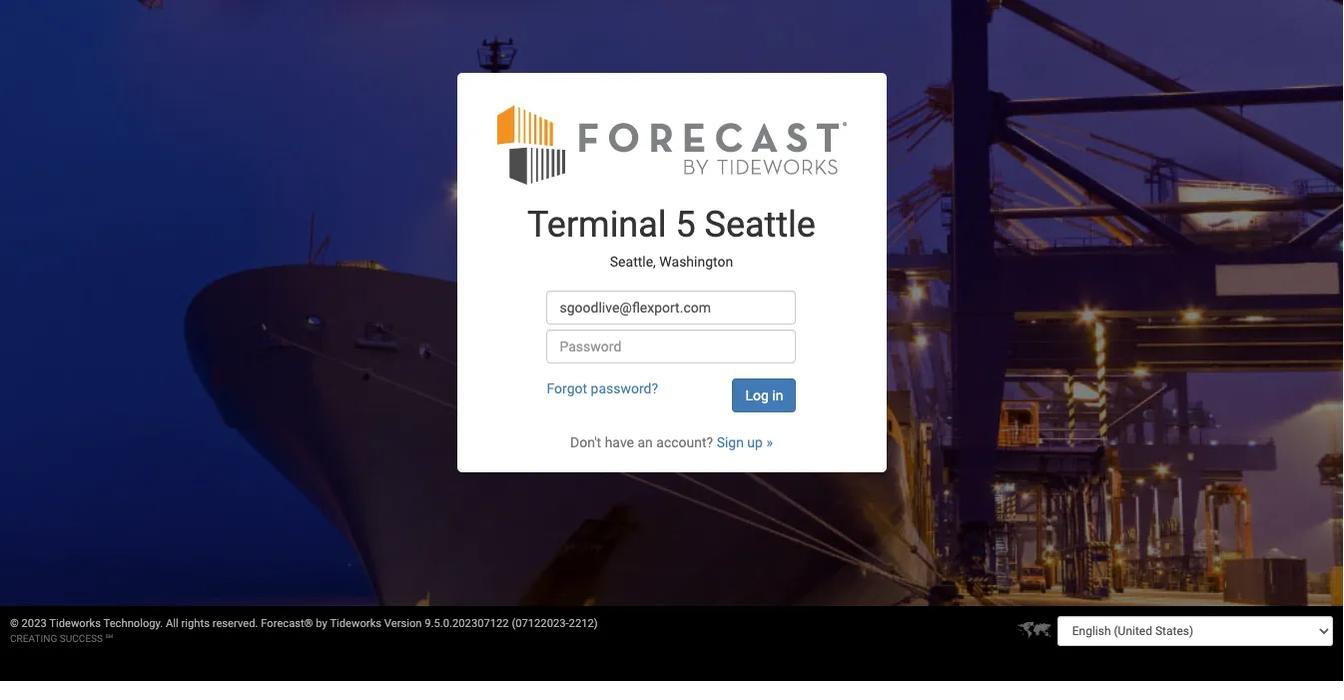 Task type: describe. For each thing, give the bounding box(es) containing it.
all
[[166, 617, 179, 630]]

© 2023 tideworks technology. all rights reserved. forecast® by tideworks version 9.5.0.202307122 (07122023-2212) creating success ℠
[[10, 617, 598, 644]]

2212)
[[569, 617, 598, 630]]

forecast®
[[261, 617, 313, 630]]

log in button
[[733, 378, 796, 412]]

terminal 5 seattle seattle, washington
[[527, 204, 816, 270]]

terminal
[[527, 204, 667, 245]]

Password password field
[[547, 329, 796, 363]]

creating
[[10, 633, 57, 644]]

seattle,
[[610, 254, 656, 270]]

reserved.
[[212, 617, 258, 630]]

password?
[[591, 380, 658, 396]]

1 tideworks from the left
[[49, 617, 101, 630]]

success
[[60, 633, 103, 644]]

rights
[[181, 617, 210, 630]]

»
[[766, 434, 773, 450]]

don't
[[570, 434, 601, 450]]

sign
[[717, 434, 744, 450]]

©
[[10, 617, 19, 630]]

up
[[747, 434, 763, 450]]

by
[[316, 617, 327, 630]]

technology.
[[103, 617, 163, 630]]



Task type: locate. For each thing, give the bounding box(es) containing it.
forgot password? log in
[[547, 380, 783, 403]]

don't have an account? sign up »
[[570, 434, 773, 450]]

(07122023-
[[512, 617, 569, 630]]

sign up » link
[[717, 434, 773, 450]]

tideworks up success
[[49, 617, 101, 630]]

tideworks right the by at the bottom of the page
[[330, 617, 382, 630]]

an
[[638, 434, 653, 450]]

forgot password? link
[[547, 380, 658, 396]]

have
[[605, 434, 634, 450]]

forecast® by tideworks image
[[497, 103, 846, 186]]

seattle
[[705, 204, 816, 245]]

2 tideworks from the left
[[330, 617, 382, 630]]

℠
[[105, 633, 113, 644]]

1 horizontal spatial tideworks
[[330, 617, 382, 630]]

9.5.0.202307122
[[425, 617, 509, 630]]

forgot
[[547, 380, 587, 396]]

version
[[384, 617, 422, 630]]

5
[[676, 204, 696, 245]]

in
[[772, 387, 783, 403]]

0 horizontal spatial tideworks
[[49, 617, 101, 630]]

washington
[[659, 254, 733, 270]]

tideworks
[[49, 617, 101, 630], [330, 617, 382, 630]]

2023
[[22, 617, 47, 630]]

account?
[[656, 434, 713, 450]]

log
[[745, 387, 769, 403]]

Email or username text field
[[547, 290, 796, 324]]



Task type: vqa. For each thing, say whether or not it's contained in the screenshot.
Version
yes



